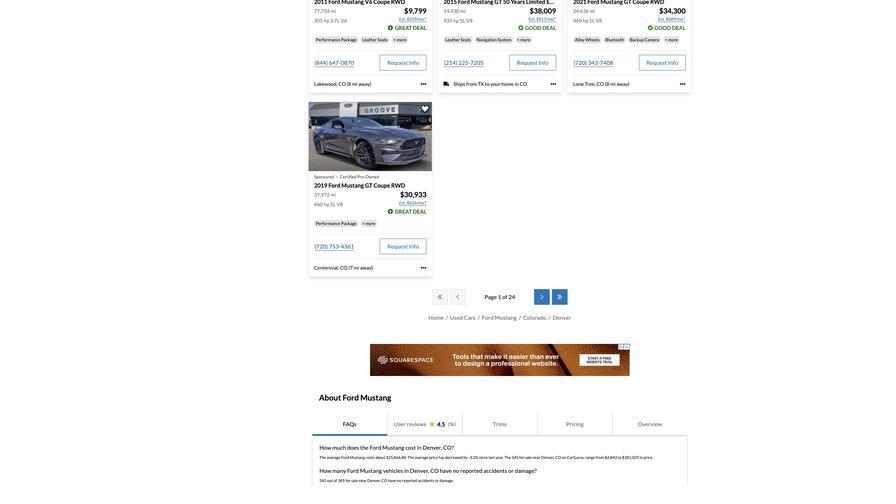 Task type: describe. For each thing, give the bounding box(es) containing it.
hp for $34,300
[[583, 18, 589, 24]]

pricing
[[566, 421, 584, 428]]

0 horizontal spatial to
[[485, 81, 490, 87]]

v6
[[341, 18, 347, 24]]

about
[[375, 456, 385, 461]]

77,734 mi 305 hp 3.7l v6
[[314, 8, 347, 24]]

co right 'tree,'
[[597, 81, 604, 87]]

-
[[469, 456, 470, 461]]

tree,
[[585, 81, 596, 87]]

how for how much does the ford mustang cost in denver, co?
[[320, 445, 331, 452]]

ford right the
[[370, 445, 381, 452]]

used cars link
[[450, 315, 476, 321]]

chevron right image
[[538, 295, 546, 300]]

does
[[347, 445, 359, 452]]

2 (8 from the left
[[605, 81, 610, 87]]

away) for lakewood, co (8 mi away)
[[359, 81, 371, 87]]

how many ford mustang vehicles in denver, co have no reported accidents or damage?
[[320, 468, 537, 475]]

great deal for $30,933
[[395, 209, 427, 215]]

(720) 343-7408
[[574, 59, 613, 66]]

345 out of 345 for sale near denver, co have no reported accidents or damage.
[[320, 479, 454, 484]]

v8 for $38,009
[[466, 18, 473, 24]]

1 vertical spatial near
[[359, 479, 367, 484]]

gt
[[365, 182, 373, 189]]

home
[[429, 315, 444, 321]]

0 vertical spatial near
[[533, 456, 541, 461]]

647-
[[329, 59, 341, 66]]

about
[[319, 393, 341, 403]]

1 seats from the left
[[378, 37, 388, 43]]

mi inside the 37,972 mi 460 hp 5l v8
[[331, 192, 336, 198]]

co down price
[[430, 468, 439, 475]]

user
[[394, 421, 406, 428]]

star image
[[429, 422, 435, 427]]

1 vertical spatial have
[[388, 479, 396, 484]]

package for leather seats
[[341, 37, 357, 43]]

1 leather seats from the left
[[362, 37, 388, 43]]

system
[[498, 37, 512, 43]]

lakewood, co (8 mi away)
[[314, 81, 371, 87]]

5l for $30,933
[[330, 202, 336, 208]]

denver, left on
[[541, 456, 555, 461]]

0870
[[341, 59, 354, 66]]

4.5
[[437, 421, 445, 428]]

request info button for $9,799
[[380, 55, 427, 71]]

1 horizontal spatial reported
[[460, 468, 483, 475]]

lone tree, co (8 mi away)
[[573, 81, 630, 87]]

co left (7
[[340, 265, 348, 271]]

backup
[[630, 37, 644, 43]]

page 1 of 24
[[485, 294, 515, 301]]

(720) 343-7408 button
[[573, 55, 614, 71]]

1 vertical spatial for
[[346, 479, 351, 484]]

in left price.
[[640, 456, 643, 461]]

ships from tx to your home in co
[[454, 81, 527, 87]]

alloy wheels
[[575, 37, 600, 43]]

(214)
[[444, 59, 458, 66]]

7205
[[471, 59, 484, 66]]

225-
[[459, 59, 471, 66]]

user reviews
[[394, 421, 426, 428]]

$626/mo.*
[[407, 201, 426, 206]]

est. $626/mo.* button
[[399, 200, 427, 207]]

package for + more
[[341, 221, 357, 227]]

(214) 225-7205
[[444, 59, 484, 66]]

3.2%
[[470, 456, 478, 461]]

·
[[336, 170, 339, 183]]

460 for $30,933
[[314, 202, 323, 208]]

co right home
[[520, 81, 527, 87]]

5l for $34,300
[[590, 18, 595, 24]]

in right home
[[515, 81, 519, 87]]

camera
[[645, 37, 659, 43]]

info for $34,300
[[668, 59, 678, 66]]

1 the from the left
[[320, 456, 326, 461]]

range
[[585, 456, 595, 461]]

24
[[509, 294, 515, 301]]

centennial, co (7 mi away)
[[314, 265, 373, 271]]

price
[[429, 456, 438, 461]]

info for $9,799
[[409, 59, 419, 66]]

great for $9,799
[[395, 25, 412, 31]]

ford down much
[[341, 456, 349, 461]]

0 horizontal spatial 345
[[320, 479, 326, 484]]

1 vertical spatial accidents
[[418, 479, 434, 484]]

great for $30,933
[[395, 209, 412, 215]]

by
[[464, 456, 468, 461]]

435
[[444, 18, 453, 24]]

(7
[[349, 265, 353, 271]]

faqs
[[343, 421, 357, 428]]

how for how many ford mustang vehicles in denver, co have no reported accidents or damage?
[[320, 468, 331, 475]]

about ford mustang
[[319, 393, 391, 403]]

est. for $38,009
[[529, 16, 536, 22]]

5l for $38,009
[[460, 18, 465, 24]]

navigation system
[[477, 37, 512, 43]]

37,972 mi 460 hp 5l v8
[[314, 192, 343, 208]]

performance for + more
[[316, 221, 340, 227]]

in right vehicles at bottom
[[404, 468, 409, 475]]

hp for $38,009
[[453, 18, 459, 24]]

from inside about ford mustang element
[[596, 456, 604, 461]]

3 the from the left
[[505, 456, 511, 461]]

$38,009 est. $811/mo.*
[[529, 6, 556, 22]]

advertisement region
[[370, 345, 630, 377]]

denver
[[553, 315, 571, 321]]

wheels
[[586, 37, 600, 43]]

14,430
[[444, 8, 459, 14]]

out
[[327, 479, 333, 484]]

co down vehicles at bottom
[[382, 479, 387, 484]]

coupe
[[374, 182, 390, 189]]

305
[[314, 18, 323, 24]]

ford inside the sponsored · certified pre-owned 2019 ford mustang gt coupe rwd
[[329, 182, 340, 189]]

0 vertical spatial sale
[[525, 456, 532, 461]]

mi inside 77,734 mi 305 hp 3.7l v6
[[331, 8, 336, 14]]

2 / from the left
[[478, 315, 480, 321]]

damage?
[[515, 468, 537, 475]]

request info for $38,009
[[517, 59, 549, 66]]

year.
[[496, 456, 504, 461]]

colorado link
[[523, 315, 547, 321]]

460 for $34,300
[[573, 18, 582, 24]]

chevron left image
[[454, 295, 462, 300]]

bluetooth
[[606, 37, 624, 43]]

owned
[[366, 174, 379, 180]]

much
[[333, 445, 346, 452]]

1 average from the left
[[327, 456, 340, 461]]

great deal for $9,799
[[395, 25, 427, 31]]

(214) 225-7205 button
[[444, 55, 484, 71]]

chevron double right image
[[556, 295, 563, 300]]

$209/mo.*
[[407, 16, 426, 22]]

ford right cars
[[482, 315, 494, 321]]

est. $209/mo.* button
[[399, 16, 427, 23]]

v8 for $34,300
[[596, 18, 602, 24]]

0 vertical spatial no
[[453, 468, 459, 475]]

last
[[489, 456, 495, 461]]

3 / from the left
[[519, 315, 521, 321]]

on
[[562, 456, 566, 461]]

has
[[439, 456, 445, 461]]

request info for $9,799
[[387, 59, 419, 66]]

tx
[[478, 81, 484, 87]]

home / used cars / ford mustang / colorado / denver
[[429, 315, 571, 321]]

colorado
[[523, 315, 547, 321]]

$4,843
[[605, 456, 617, 461]]

2 leather from the left
[[446, 37, 460, 43]]

navigation
[[477, 37, 497, 43]]

reviews
[[407, 421, 426, 428]]

14,430 mi 435 hp 5l v8
[[444, 8, 473, 24]]

costs
[[366, 456, 375, 461]]

est. $689/mo.* button
[[658, 16, 686, 23]]

many
[[333, 468, 346, 475]]

2 average from the left
[[415, 456, 428, 461]]

ford right "about"
[[343, 393, 359, 403]]

24,636
[[573, 8, 589, 14]]

4361
[[341, 243, 354, 250]]

hp for $9,799
[[324, 18, 329, 24]]



Task type: vqa. For each thing, say whether or not it's contained in the screenshot.
rightmost No
yes



Task type: locate. For each thing, give the bounding box(es) containing it.
0 vertical spatial have
[[440, 468, 452, 475]]

est. for $34,300
[[658, 16, 665, 22]]

0 horizontal spatial no
[[397, 479, 401, 484]]

est. left $209/mo.*
[[399, 16, 406, 22]]

away) for centennial, co (7 mi away)
[[360, 265, 373, 271]]

2 leather seats from the left
[[446, 37, 471, 43]]

5l inside 14,430 mi 435 hp 5l v8
[[460, 18, 465, 24]]

mi right 37,972
[[331, 192, 336, 198]]

1 package from the top
[[341, 37, 357, 43]]

(720)
[[574, 59, 587, 66], [315, 243, 328, 250]]

tab list
[[312, 413, 688, 437]]

hp inside the 37,972 mi 460 hp 5l v8
[[324, 202, 329, 208]]

(720) for (720) 753-4361
[[315, 243, 328, 250]]

/ right cars
[[478, 315, 480, 321]]

from right range
[[596, 456, 604, 461]]

good for $38,009
[[525, 25, 542, 31]]

ellipsis h image
[[421, 81, 427, 87], [551, 81, 556, 87], [421, 265, 427, 271]]

2 how from the top
[[320, 468, 331, 475]]

vehicles
[[383, 468, 403, 475]]

denver, down price
[[410, 468, 429, 475]]

2 horizontal spatial 5l
[[590, 18, 595, 24]]

from left tx
[[466, 81, 477, 87]]

denver,
[[423, 445, 442, 452], [541, 456, 555, 461], [410, 468, 429, 475], [367, 479, 381, 484]]

for down many
[[346, 479, 351, 484]]

ford mustang link
[[482, 315, 517, 321]]

(8
[[347, 81, 351, 87], [605, 81, 610, 87]]

deal for $34,300
[[672, 25, 686, 31]]

performance down 3.7l at left
[[316, 37, 340, 43]]

0 vertical spatial or
[[508, 468, 514, 475]]

good
[[525, 25, 542, 31], [655, 25, 671, 31]]

2 horizontal spatial the
[[505, 456, 511, 461]]

2 great from the top
[[395, 209, 412, 215]]

0 vertical spatial for
[[519, 456, 525, 461]]

performance package for + more
[[316, 221, 357, 227]]

hp down 24,636 at the right of the page
[[583, 18, 589, 24]]

1 horizontal spatial good deal
[[655, 25, 686, 31]]

345 down many
[[338, 479, 345, 484]]

have down vehicles at bottom
[[388, 479, 396, 484]]

mi right 24,636 at the right of the page
[[590, 8, 595, 14]]

hp right "305"
[[324, 18, 329, 24]]

0 horizontal spatial good
[[525, 25, 542, 31]]

in
[[515, 81, 519, 87], [417, 445, 422, 452], [640, 456, 643, 461], [404, 468, 409, 475]]

cost
[[406, 445, 416, 452]]

$381,029
[[622, 456, 639, 461]]

how much does the ford mustang cost in denver, co?
[[320, 445, 454, 452]]

accidents down "last"
[[484, 468, 507, 475]]

of inside about ford mustang element
[[334, 479, 337, 484]]

deal down $811/mo.*
[[543, 25, 556, 31]]

accidents
[[484, 468, 507, 475], [418, 479, 434, 484]]

0 horizontal spatial of
[[334, 479, 337, 484]]

est.
[[399, 16, 406, 22], [529, 16, 536, 22], [658, 16, 665, 22], [399, 201, 406, 206]]

mi inside 24,636 mi 460 hp 5l v8
[[590, 8, 595, 14]]

2 horizontal spatial v8
[[596, 18, 602, 24]]

$38,009
[[530, 6, 556, 15]]

1 horizontal spatial (720)
[[574, 59, 587, 66]]

1 horizontal spatial 5l
[[460, 18, 465, 24]]

sale right out
[[351, 479, 358, 484]]

1 great from the top
[[395, 25, 412, 31]]

more
[[397, 37, 407, 43], [521, 37, 531, 43], [668, 37, 678, 43], [366, 221, 376, 227]]

est. down $38,009
[[529, 16, 536, 22]]

denver, down costs
[[367, 479, 381, 484]]

1 vertical spatial or
[[435, 479, 439, 484]]

deal for $38,009
[[543, 25, 556, 31]]

no down decreased
[[453, 468, 459, 475]]

$30,933
[[400, 191, 427, 199]]

sale
[[525, 456, 532, 461], [351, 479, 358, 484]]

to inside about ford mustang element
[[618, 456, 622, 461]]

tab list containing faqs
[[312, 413, 688, 437]]

1 vertical spatial 460
[[314, 202, 323, 208]]

1 horizontal spatial sale
[[525, 456, 532, 461]]

$689/mo.*
[[666, 16, 686, 22]]

0 vertical spatial from
[[466, 81, 477, 87]]

of for 1
[[502, 294, 508, 301]]

)
[[455, 422, 456, 428]]

460 down 24,636 at the right of the page
[[573, 18, 582, 24]]

the
[[320, 456, 326, 461], [408, 456, 414, 461], [505, 456, 511, 461]]

0 horizontal spatial 460
[[314, 202, 323, 208]]

near up damage?
[[533, 456, 541, 461]]

0 horizontal spatial leather seats
[[362, 37, 388, 43]]

(8 down the 0870
[[347, 81, 351, 87]]

1 vertical spatial package
[[341, 221, 357, 227]]

1 vertical spatial (720)
[[315, 243, 328, 250]]

performance
[[316, 37, 340, 43], [316, 221, 340, 227]]

great down est. $626/mo.* button
[[395, 209, 412, 215]]

5l down ·
[[330, 202, 336, 208]]

to
[[485, 81, 490, 87], [618, 456, 622, 461]]

$34,300 est. $689/mo.*
[[658, 6, 686, 22]]

cars
[[464, 315, 476, 321]]

ford right many
[[347, 468, 359, 475]]

mi inside 14,430 mi 435 hp 5l v8
[[460, 8, 466, 14]]

est. $811/mo.* button
[[529, 16, 556, 23]]

cargurus,
[[567, 456, 585, 461]]

est. for $9,799
[[399, 16, 406, 22]]

1 horizontal spatial seats
[[461, 37, 471, 43]]

good deal down the est. $689/mo.* button on the right
[[655, 25, 686, 31]]

hp for $30,933
[[324, 202, 329, 208]]

1 horizontal spatial (8
[[605, 81, 610, 87]]

mi up 3.7l at left
[[331, 8, 336, 14]]

hp inside 77,734 mi 305 hp 3.7l v6
[[324, 18, 329, 24]]

request for $38,009
[[517, 59, 538, 66]]

how up out
[[320, 468, 331, 475]]

1 / from the left
[[446, 315, 448, 321]]

request info button for $34,300
[[639, 55, 686, 71]]

request for $34,300
[[647, 59, 667, 66]]

ford down sponsored
[[329, 182, 340, 189]]

of right out
[[334, 479, 337, 484]]

5l inside the 37,972 mi 460 hp 5l v8
[[330, 202, 336, 208]]

2 great deal from the top
[[395, 209, 427, 215]]

2 good deal from the left
[[655, 25, 686, 31]]

how left much
[[320, 445, 331, 452]]

home link
[[429, 315, 444, 321]]

+ more
[[394, 37, 407, 43], [517, 37, 531, 43], [665, 37, 678, 43], [362, 221, 376, 227]]

request for $9,799
[[387, 59, 408, 66]]

backup camera
[[630, 37, 659, 43]]

leather seats
[[362, 37, 388, 43], [446, 37, 471, 43]]

pricing tab
[[538, 413, 613, 437]]

performance package for leather seats
[[316, 37, 357, 43]]

est. down $34,300
[[658, 16, 665, 22]]

/ left colorado
[[519, 315, 521, 321]]

no down vehicles at bottom
[[397, 479, 401, 484]]

performance package
[[316, 37, 357, 43], [316, 221, 357, 227]]

1 horizontal spatial from
[[596, 456, 604, 461]]

(8 right 'tree,'
[[605, 81, 610, 87]]

/ left denver
[[549, 315, 551, 321]]

0 horizontal spatial 5l
[[330, 202, 336, 208]]

good for $34,300
[[655, 25, 671, 31]]

460 down 37,972
[[314, 202, 323, 208]]

0 horizontal spatial have
[[388, 479, 396, 484]]

hp inside 24,636 mi 460 hp 5l v8
[[583, 18, 589, 24]]

1 horizontal spatial good
[[655, 25, 671, 31]]

5l right 435 at the right top of the page
[[460, 18, 465, 24]]

345 right year.
[[512, 456, 519, 461]]

+
[[394, 37, 396, 43], [517, 37, 520, 43], [665, 37, 668, 43], [362, 221, 365, 227]]

mustang inside the sponsored · certified pre-owned 2019 ford mustang gt coupe rwd
[[342, 182, 364, 189]]

0 vertical spatial of
[[502, 294, 508, 301]]

2019
[[314, 182, 327, 189]]

lone
[[573, 81, 584, 87]]

v8 down ·
[[337, 202, 343, 208]]

1 great deal from the top
[[395, 25, 427, 31]]

0 vertical spatial (720)
[[574, 59, 587, 66]]

1 (8 from the left
[[347, 81, 351, 87]]

mi down the 0870
[[352, 81, 358, 87]]

460 inside 24,636 mi 460 hp 5l v8
[[573, 18, 582, 24]]

average down much
[[327, 456, 340, 461]]

hp right 435 at the right top of the page
[[453, 18, 459, 24]]

1 horizontal spatial 345
[[338, 479, 345, 484]]

1 vertical spatial no
[[397, 479, 401, 484]]

(720) for (720) 343-7408
[[574, 59, 587, 66]]

(720) 753-4361 button
[[314, 239, 355, 255]]

(844) 647-0870 button
[[314, 55, 355, 71]]

343-
[[588, 59, 600, 66]]

of right 1
[[502, 294, 508, 301]]

of
[[502, 294, 508, 301], [334, 479, 337, 484]]

centennial,
[[314, 265, 339, 271]]

about ford mustang element
[[305, 379, 695, 487]]

or left damage?
[[508, 468, 514, 475]]

0 horizontal spatial (720)
[[315, 243, 328, 250]]

0 vertical spatial how
[[320, 445, 331, 452]]

5l
[[460, 18, 465, 24], [590, 18, 595, 24], [330, 202, 336, 208]]

request info for $34,300
[[647, 59, 678, 66]]

1 horizontal spatial average
[[415, 456, 428, 461]]

0 vertical spatial great deal
[[395, 25, 427, 31]]

mi right (7
[[354, 265, 359, 271]]

0 horizontal spatial good deal
[[525, 25, 556, 31]]

37,972
[[314, 192, 330, 198]]

1 horizontal spatial the
[[408, 456, 414, 461]]

0 horizontal spatial v8
[[337, 202, 343, 208]]

how
[[320, 445, 331, 452], [320, 468, 331, 475]]

est. down $30,933
[[399, 201, 406, 206]]

1 vertical spatial great deal
[[395, 209, 427, 215]]

1 leather from the left
[[362, 37, 377, 43]]

$30,933 est. $626/mo.*
[[399, 191, 427, 206]]

3k
[[450, 422, 455, 428]]

(
[[448, 422, 450, 428]]

0 horizontal spatial leather
[[362, 37, 377, 43]]

1 how from the top
[[320, 445, 331, 452]]

1 horizontal spatial leather seats
[[446, 37, 471, 43]]

0 horizontal spatial the
[[320, 456, 326, 461]]

0 horizontal spatial accidents
[[418, 479, 434, 484]]

deal down $689/mo.*
[[672, 25, 686, 31]]

sponsored · certified pre-owned 2019 ford mustang gt coupe rwd
[[314, 170, 405, 189]]

0 horizontal spatial near
[[359, 479, 367, 484]]

co left on
[[555, 456, 561, 461]]

1 horizontal spatial or
[[508, 468, 514, 475]]

2 package from the top
[[341, 221, 357, 227]]

est. for $30,933
[[399, 201, 406, 206]]

0 vertical spatial performance
[[316, 37, 340, 43]]

deal down $209/mo.*
[[413, 25, 427, 31]]

ellipsis h image
[[680, 81, 686, 87]]

overview
[[638, 421, 662, 428]]

in right cost
[[417, 445, 422, 452]]

great
[[395, 25, 412, 31], [395, 209, 412, 215]]

1 performance package from the top
[[316, 37, 357, 43]]

4 / from the left
[[549, 315, 551, 321]]

2 seats from the left
[[461, 37, 471, 43]]

7408
[[600, 59, 613, 66]]

ellipsis h image for $9,799
[[421, 81, 427, 87]]

good deal down 'est. $811/mo.*' "button"
[[525, 25, 556, 31]]

sale up damage?
[[525, 456, 532, 461]]

3.7l
[[330, 18, 340, 24]]

away)
[[359, 81, 371, 87], [617, 81, 630, 87], [360, 265, 373, 271]]

request info button for $38,009
[[510, 55, 556, 71]]

co right lakewood,
[[339, 81, 346, 87]]

$9,799 est. $209/mo.*
[[399, 6, 427, 22]]

mi down 7408
[[611, 81, 616, 87]]

great deal down est. $626/mo.* button
[[395, 209, 427, 215]]

5l up "wheels"
[[590, 18, 595, 24]]

5l inside 24,636 mi 460 hp 5l v8
[[590, 18, 595, 24]]

24,636 mi 460 hp 5l v8
[[573, 8, 602, 24]]

tab list inside about ford mustang element
[[312, 413, 688, 437]]

est. inside $34,300 est. $689/mo.*
[[658, 16, 665, 22]]

to right $4,843
[[618, 456, 622, 461]]

page
[[485, 294, 497, 301]]

faqs tab
[[312, 413, 388, 437]]

reported down vehicles at bottom
[[402, 479, 417, 484]]

2 the from the left
[[408, 456, 414, 461]]

certified
[[340, 174, 357, 180]]

performance package up 753-
[[316, 221, 357, 227]]

1 horizontal spatial have
[[440, 468, 452, 475]]

to right tx
[[485, 81, 490, 87]]

1 vertical spatial reported
[[402, 479, 417, 484]]

(720) left 753-
[[315, 243, 328, 250]]

1 good from the left
[[525, 25, 542, 31]]

package down the v6
[[341, 37, 357, 43]]

leather
[[362, 37, 377, 43], [446, 37, 460, 43]]

1 horizontal spatial accidents
[[484, 468, 507, 475]]

0 vertical spatial reported
[[460, 468, 483, 475]]

1 horizontal spatial leather
[[446, 37, 460, 43]]

denver, up price
[[423, 445, 442, 452]]

near down costs
[[359, 479, 367, 484]]

1 vertical spatial of
[[334, 479, 337, 484]]

(720) 753-4361
[[315, 243, 354, 250]]

alloy
[[575, 37, 585, 43]]

2 performance package from the top
[[316, 221, 357, 227]]

0 horizontal spatial for
[[346, 479, 351, 484]]

0 vertical spatial performance package
[[316, 37, 357, 43]]

ellipsis h image for $38,009
[[551, 81, 556, 87]]

1 performance from the top
[[316, 37, 340, 43]]

1 vertical spatial performance package
[[316, 221, 357, 227]]

the
[[360, 445, 369, 452]]

$9,799
[[404, 6, 427, 15]]

deal
[[413, 25, 427, 31], [543, 25, 556, 31], [672, 25, 686, 31], [413, 209, 427, 215]]

performance up (720) 753-4361
[[316, 221, 340, 227]]

good deal for $38,009
[[525, 25, 556, 31]]

1 vertical spatial to
[[618, 456, 622, 461]]

since
[[479, 456, 488, 461]]

package
[[341, 37, 357, 43], [341, 221, 357, 227]]

est. inside "$38,009 est. $811/mo.*"
[[529, 16, 536, 22]]

of for out
[[334, 479, 337, 484]]

lakewood,
[[314, 81, 338, 87]]

0 vertical spatial accidents
[[484, 468, 507, 475]]

4.5 ( 3k )
[[437, 421, 456, 428]]

v8 inside 24,636 mi 460 hp 5l v8
[[596, 18, 602, 24]]

0 vertical spatial package
[[341, 37, 357, 43]]

(720) left 343-
[[574, 59, 587, 66]]

1 horizontal spatial near
[[533, 456, 541, 461]]

1 horizontal spatial 460
[[573, 18, 582, 24]]

reported down -
[[460, 468, 483, 475]]

1 horizontal spatial to
[[618, 456, 622, 461]]

0 horizontal spatial average
[[327, 456, 340, 461]]

co
[[339, 81, 346, 87], [520, 81, 527, 87], [597, 81, 604, 87], [340, 265, 348, 271], [555, 456, 561, 461], [430, 468, 439, 475], [382, 479, 387, 484]]

0 vertical spatial great
[[395, 25, 412, 31]]

for up damage?
[[519, 456, 525, 461]]

v8 up "wheels"
[[596, 18, 602, 24]]

v8 inside 14,430 mi 435 hp 5l v8
[[466, 18, 473, 24]]

magnetic metallic 2019 ford mustang gt coupe rwd coupe rear-wheel drive 6-speed manual image
[[309, 102, 432, 172]]

0 horizontal spatial or
[[435, 479, 439, 484]]

hp down 37,972
[[324, 202, 329, 208]]

performance for leather seats
[[316, 37, 340, 43]]

average left price
[[415, 456, 428, 461]]

deal down $626/mo.*
[[413, 209, 427, 215]]

1 vertical spatial sale
[[351, 479, 358, 484]]

1 horizontal spatial no
[[453, 468, 459, 475]]

1 horizontal spatial for
[[519, 456, 525, 461]]

pre-
[[357, 174, 366, 180]]

345 left out
[[320, 479, 326, 484]]

est. inside $9,799 est. $209/mo.*
[[399, 16, 406, 22]]

great deal down est. $209/mo.* button
[[395, 25, 427, 31]]

performance package down 3.7l at left
[[316, 37, 357, 43]]

77,734
[[314, 8, 330, 14]]

your
[[491, 81, 501, 87]]

0 horizontal spatial seats
[[378, 37, 388, 43]]

mi right 14,430
[[460, 8, 466, 14]]

damage.
[[440, 479, 454, 484]]

v8 for $30,933
[[337, 202, 343, 208]]

package up 4361
[[341, 221, 357, 227]]

1 vertical spatial from
[[596, 456, 604, 461]]

1 vertical spatial performance
[[316, 221, 340, 227]]

0 vertical spatial to
[[485, 81, 490, 87]]

0 horizontal spatial from
[[466, 81, 477, 87]]

or left damage.
[[435, 479, 439, 484]]

v8 inside the 37,972 mi 460 hp 5l v8
[[337, 202, 343, 208]]

est. inside $30,933 est. $626/mo.*
[[399, 201, 406, 206]]

deal for $9,799
[[413, 25, 427, 31]]

1
[[498, 294, 501, 301]]

0 vertical spatial 460
[[573, 18, 582, 24]]

1 horizontal spatial of
[[502, 294, 508, 301]]

the average ford mustang costs about $25,866.88. the average price has decreased by -3.2% since last year. the 345 for sale near denver, co on cargurus, range from $4,843 to $381,029 in price.
[[320, 456, 653, 461]]

info for $38,009
[[539, 59, 549, 66]]

2 horizontal spatial 345
[[512, 456, 519, 461]]

good down 'est. $811/mo.*' "button"
[[525, 25, 542, 31]]

0 horizontal spatial reported
[[402, 479, 417, 484]]

trims tab
[[463, 413, 538, 437]]

hp inside 14,430 mi 435 hp 5l v8
[[453, 18, 459, 24]]

460 inside the 37,972 mi 460 hp 5l v8
[[314, 202, 323, 208]]

deal for $30,933
[[413, 209, 427, 215]]

truck image
[[444, 81, 450, 87]]

request info
[[387, 59, 419, 66], [517, 59, 549, 66], [647, 59, 678, 66], [387, 243, 419, 250]]

v8 right 435 at the right top of the page
[[466, 18, 473, 24]]

2 good from the left
[[655, 25, 671, 31]]

1 horizontal spatial v8
[[466, 18, 473, 24]]

/ left used
[[446, 315, 448, 321]]

2 performance from the top
[[316, 221, 340, 227]]

overview tab
[[613, 413, 688, 437]]

accidents down how many ford mustang vehicles in denver, co have no reported accidents or damage?
[[418, 479, 434, 484]]

great down est. $209/mo.* button
[[395, 25, 412, 31]]

1 good deal from the left
[[525, 25, 556, 31]]

good deal for $34,300
[[655, 25, 686, 31]]

0 horizontal spatial sale
[[351, 479, 358, 484]]

0 horizontal spatial (8
[[347, 81, 351, 87]]

chevron double left image
[[437, 295, 444, 300]]

good down the est. $689/mo.* button on the right
[[655, 25, 671, 31]]

1 vertical spatial how
[[320, 468, 331, 475]]

have up damage.
[[440, 468, 452, 475]]

1 vertical spatial great
[[395, 209, 412, 215]]



